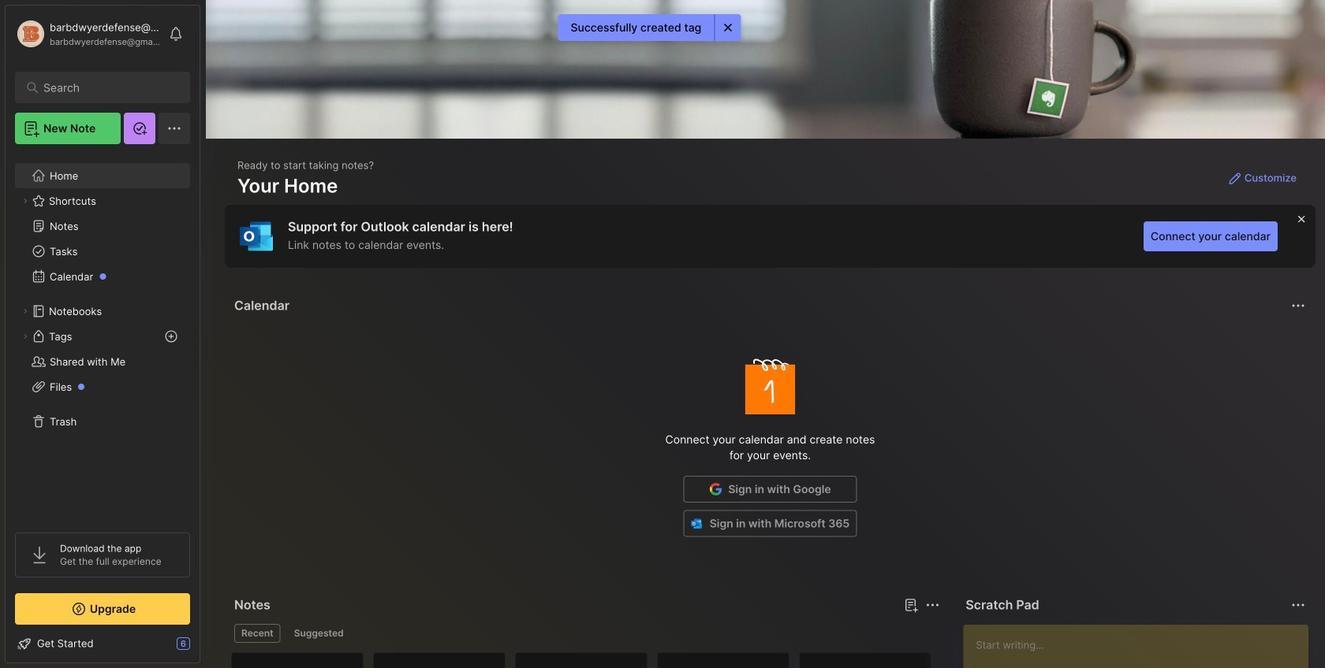 Task type: vqa. For each thing, say whether or not it's contained in the screenshot.
new
no



Task type: locate. For each thing, give the bounding box(es) containing it.
tree inside main element
[[6, 154, 200, 519]]

tab
[[234, 625, 281, 644], [287, 625, 351, 644]]

1 horizontal spatial tab
[[287, 625, 351, 644]]

1 vertical spatial more actions field
[[922, 595, 944, 617]]

1 tab from the left
[[234, 625, 281, 644]]

0 horizontal spatial tab
[[234, 625, 281, 644]]

alert
[[558, 14, 741, 41]]

1 horizontal spatial more actions field
[[1287, 295, 1310, 317]]

more actions image
[[923, 596, 942, 615]]

0 vertical spatial more actions field
[[1287, 295, 1310, 317]]

tree
[[6, 154, 200, 519]]

tab list
[[234, 625, 937, 644]]

2 tab from the left
[[287, 625, 351, 644]]

row group
[[231, 653, 941, 669]]

None search field
[[43, 78, 169, 97]]

More actions field
[[1287, 295, 1310, 317], [922, 595, 944, 617]]



Task type: describe. For each thing, give the bounding box(es) containing it.
none search field inside main element
[[43, 78, 169, 97]]

Search text field
[[43, 80, 169, 95]]

expand tags image
[[21, 332, 30, 342]]

0 horizontal spatial more actions field
[[922, 595, 944, 617]]

expand notebooks image
[[21, 307, 30, 316]]

Account field
[[15, 18, 161, 50]]

main element
[[0, 0, 205, 669]]

Help and Learning task checklist field
[[6, 632, 200, 657]]

click to collapse image
[[199, 640, 211, 659]]

Start writing… text field
[[976, 626, 1308, 669]]



